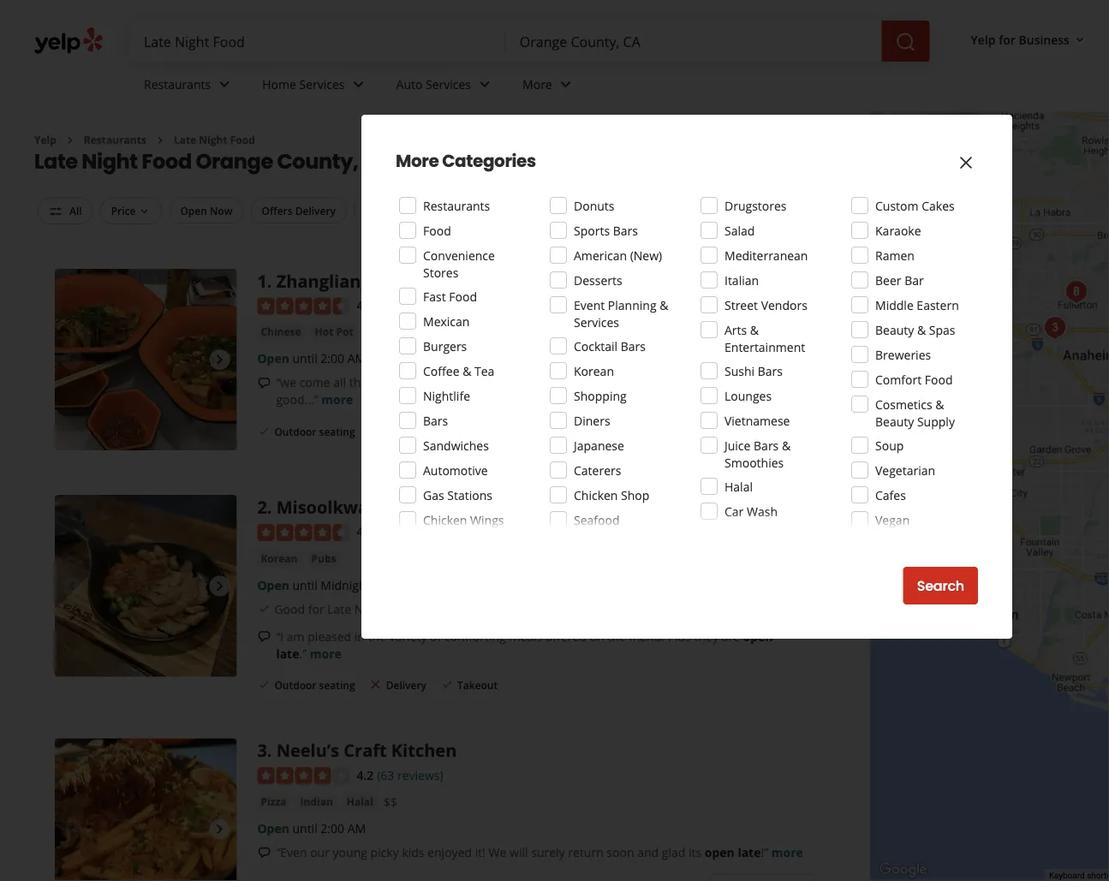 Task type: vqa. For each thing, say whether or not it's contained in the screenshot.


Task type: locate. For each thing, give the bounding box(es) containing it.
japanese
[[574, 437, 624, 454]]

tea
[[475, 363, 495, 379]]

comforting
[[445, 628, 506, 645]]

noodles
[[367, 325, 409, 339]]

1 vertical spatial more
[[396, 149, 439, 173]]

restaurants link left 16 chevron right v2 image
[[84, 133, 146, 147]]

2 16 checkmark v2 image from the top
[[257, 602, 271, 616]]

the right the in
[[368, 628, 386, 645]]

filters group
[[34, 197, 758, 224]]

1 until from the top
[[293, 350, 318, 367]]

3 16 speech v2 image from the top
[[257, 846, 271, 860]]

0 vertical spatial open until 2:00 am
[[257, 350, 366, 367]]

halal link
[[343, 793, 377, 810]]

halal inside the more categories dialog
[[725, 479, 753, 495]]

comfort
[[876, 371, 922, 388]]

bar right full at top
[[726, 203, 743, 218]]

0 horizontal spatial korean
[[261, 551, 298, 565]]

0 vertical spatial more link
[[322, 392, 353, 408]]

3 until from the top
[[293, 820, 318, 837]]

wash
[[747, 503, 778, 520]]

bar
[[726, 203, 743, 218], [905, 272, 924, 288]]

more
[[523, 76, 552, 92], [396, 149, 439, 173]]

0 vertical spatial .
[[267, 269, 272, 292]]

until for misoolkwan
[[293, 577, 318, 593]]

more link for neelu's
[[772, 844, 804, 861]]

bars inside juice bars & smoothies
[[754, 437, 779, 454]]

1 vertical spatial reviews)
[[404, 524, 450, 540]]

0 vertical spatial good
[[569, 203, 595, 218]]

(929
[[377, 524, 401, 540]]

coffee & tea
[[423, 363, 495, 379]]

1 horizontal spatial takeout
[[458, 678, 498, 693]]

open until 2:00 am for zhangliang
[[257, 350, 366, 367]]

outdoor left seating
[[458, 203, 500, 218]]

16 speech v2 image left "i in the left of the page
[[257, 630, 271, 644]]

night right 16 chevron right v2 icon
[[82, 147, 138, 176]]

more link down pleased
[[310, 645, 342, 662]]

2 open until 2:00 am from the top
[[257, 820, 366, 837]]

1 horizontal spatial night
[[199, 133, 228, 147]]

2 vertical spatial 16 speech v2 image
[[257, 846, 271, 860]]

outdoor seating down "." more"
[[274, 678, 355, 693]]

24 chevron down v2 image
[[348, 74, 369, 95], [556, 74, 576, 95]]

16 chevron right v2 image
[[153, 133, 167, 147]]

1 horizontal spatial 16 checkmark v2 image
[[440, 678, 454, 692]]

pleased
[[308, 628, 351, 645]]

chicken up seafood on the right of the page
[[574, 487, 618, 503]]

0 horizontal spatial night
[[482, 374, 511, 391]]

slideshow element
[[55, 269, 237, 451], [55, 495, 237, 677], [55, 739, 237, 882]]

close image
[[956, 153, 977, 173]]

1 vertical spatial previous image
[[62, 819, 82, 840]]

its
[[689, 844, 702, 861]]

tacos los cholos - anaheim image
[[1104, 334, 1110, 368]]

reviews) down gas
[[404, 524, 450, 540]]

stations
[[447, 487, 493, 503]]

night left food
[[663, 374, 695, 391]]

0 vertical spatial outdoor
[[458, 203, 500, 218]]

1 vertical spatial for
[[308, 601, 324, 617]]

0 vertical spatial 16 checkmark v2 image
[[257, 424, 271, 438]]

zhangliang malatang - irvine image
[[55, 269, 237, 451]]

1 vertical spatial yelp
[[34, 133, 56, 147]]

very
[[728, 374, 752, 391]]

1 horizontal spatial open
[[743, 628, 773, 645]]

4.3 link
[[357, 295, 374, 314]]

open for 3
[[257, 820, 289, 837]]

kitchen
[[391, 739, 457, 762]]

0 vertical spatial halal
[[725, 479, 753, 495]]

wings
[[470, 512, 504, 528]]

0 vertical spatial korean
[[574, 363, 614, 379]]

& up smoothies
[[782, 437, 791, 454]]

2 beauty from the top
[[876, 413, 914, 430]]

0 vertical spatial chicken
[[574, 487, 618, 503]]

. up the 4.6 star rating image
[[267, 495, 272, 519]]

1 horizontal spatial good
[[605, 374, 634, 391]]

& right arts
[[750, 322, 759, 338]]

1 horizontal spatial halal
[[725, 479, 753, 495]]

beauty down middle
[[876, 322, 914, 338]]

food
[[230, 133, 255, 147], [142, 147, 192, 176], [423, 222, 451, 239], [449, 288, 477, 305], [925, 371, 953, 388]]

more down all
[[322, 392, 353, 408]]

1 vertical spatial next image
[[209, 576, 230, 597]]

0 horizontal spatial 24 chevron down v2 image
[[214, 74, 235, 95]]

the right all
[[349, 374, 368, 391]]

more down pleased
[[310, 645, 342, 662]]

1 vertical spatial seating
[[319, 678, 355, 693]]

0 horizontal spatial for
[[308, 601, 324, 617]]

1 vertical spatial until
[[293, 577, 318, 593]]

& inside the cosmetics & beauty supply
[[936, 396, 945, 413]]

2 vertical spatial restaurants
[[423, 197, 490, 214]]

neelu's craft kitchen image
[[1038, 311, 1073, 345], [55, 739, 237, 882]]

. for 3
[[267, 739, 272, 762]]

takeout down comforting
[[458, 678, 498, 693]]

2 outdoor seating from the top
[[274, 678, 355, 693]]

services right auto at the top left of page
[[426, 76, 471, 92]]

until for zhangliang
[[293, 350, 318, 367]]

bars down entertainment
[[758, 363, 783, 379]]

1 horizontal spatial yelp
[[971, 31, 996, 48]]

delivery inside button
[[295, 203, 336, 218]]

map region
[[828, 86, 1110, 882]]

24 chevron down v2 image inside home services link
[[348, 74, 369, 95]]

0 vertical spatial more
[[523, 76, 552, 92]]

reviews) down malatang
[[398, 297, 444, 313]]

more link for zhangliang
[[322, 392, 353, 408]]

1 24 chevron down v2 image from the left
[[214, 74, 235, 95]]

noodles link
[[364, 323, 413, 341]]

for inside button
[[999, 31, 1016, 48]]

0 vertical spatial restaurants link
[[130, 62, 249, 111]]

0 vertical spatial restaurants
[[144, 76, 211, 92]]

1 vertical spatial slideshow element
[[55, 495, 237, 677]]

services
[[299, 76, 345, 92], [426, 76, 471, 92], [574, 314, 619, 330]]

for down the open until midnight
[[308, 601, 324, 617]]

chinese link
[[257, 323, 305, 341]]

bars down the 'good for happy hour'
[[613, 222, 638, 239]]

4.2 star rating image
[[257, 768, 350, 785]]

beauty
[[876, 322, 914, 338], [876, 413, 914, 430]]

yelp link
[[34, 133, 56, 147]]

open until 2:00 am up come
[[257, 350, 366, 367]]

2:00 for zhangliang
[[321, 350, 345, 367]]

reviews) inside "link"
[[398, 297, 444, 313]]

0 vertical spatial reviews)
[[398, 297, 444, 313]]

& left spas
[[918, 322, 926, 338]]

1 next image from the top
[[209, 350, 230, 370]]

24 chevron down v2 image for home services
[[348, 74, 369, 95]]

2 2:00 from the top
[[321, 820, 345, 837]]

bars for cocktail bars
[[621, 338, 646, 354]]

hot pot button
[[312, 323, 357, 341]]

1 am from the top
[[348, 350, 366, 367]]

more inside business categories element
[[523, 76, 552, 92]]

good up sports
[[569, 203, 595, 218]]

korean button
[[257, 550, 301, 567]]

3 slideshow element from the top
[[55, 739, 237, 882]]

16 checkmark v2 image down of
[[440, 678, 454, 692]]

2 24 chevron down v2 image from the left
[[556, 74, 576, 95]]

& inside the arts & entertainment
[[750, 322, 759, 338]]

16 checkmark v2 image
[[257, 678, 271, 692], [440, 678, 454, 692]]

yelp left 16 chevron right v2 icon
[[34, 133, 56, 147]]

caterers
[[574, 462, 621, 479]]

more link down all
[[322, 392, 353, 408]]

bar for full bar
[[726, 203, 743, 218]]

until up "even
[[293, 820, 318, 837]]

24 chevron down v2 image inside more link
[[556, 74, 576, 95]]

0 vertical spatial 2:00
[[321, 350, 345, 367]]

car
[[725, 503, 744, 520]]

2 24 chevron down v2 image from the left
[[475, 74, 495, 95]]

good inside button
[[569, 203, 595, 218]]

bars down event planning & services
[[621, 338, 646, 354]]

more for more
[[523, 76, 552, 92]]

takeout down nightlife
[[386, 425, 427, 439]]

0 horizontal spatial open
[[705, 844, 735, 861]]

16 speech v2 image for 1
[[257, 376, 271, 390]]

0 vertical spatial seating
[[319, 425, 355, 439]]

late down midnight
[[328, 601, 351, 617]]

korean inside the more categories dialog
[[574, 363, 614, 379]]

night right 16 chevron right v2 image
[[199, 133, 228, 147]]

1 horizontal spatial 24 chevron down v2 image
[[556, 74, 576, 95]]

more inside dialog
[[396, 149, 439, 173]]

open up "we
[[257, 350, 289, 367]]

more for more categories
[[396, 149, 439, 173]]

open right are
[[743, 628, 773, 645]]

night up the in
[[354, 601, 385, 617]]

american (new)
[[574, 247, 663, 263]]

nice
[[755, 374, 778, 391]]

open
[[180, 203, 207, 218], [257, 350, 289, 367], [257, 577, 289, 593], [257, 820, 289, 837]]

1 vertical spatial halal
[[347, 795, 373, 809]]

halal up the car
[[725, 479, 753, 495]]

4.3 star rating image
[[257, 298, 350, 315]]

1 open until 2:00 am from the top
[[257, 350, 366, 367]]

good left spot
[[399, 374, 428, 391]]

chicken wings
[[423, 512, 504, 528]]

seating down all
[[319, 425, 355, 439]]

16 checkmark v2 image for outdoor seating
[[257, 678, 271, 692]]

reviews) for oc
[[404, 524, 450, 540]]

0 horizontal spatial delivery
[[295, 203, 336, 218]]

1 previous image from the top
[[62, 576, 82, 597]]

2 . from the top
[[267, 495, 272, 519]]

outdoor down the good..."
[[274, 425, 317, 439]]

2
[[257, 495, 267, 519]]

1 vertical spatial .
[[267, 495, 272, 519]]

0 vertical spatial neelu's craft kitchen image
[[1038, 311, 1073, 345]]

0 vertical spatial open
[[743, 628, 773, 645]]

1 vertical spatial 2:00
[[321, 820, 345, 837]]

0 horizontal spatial halal
[[347, 795, 373, 809]]

happy
[[617, 203, 649, 218]]

late up 16 filter v2 "image"
[[34, 147, 78, 176]]

am up young
[[348, 820, 366, 837]]

1 vertical spatial takeout
[[458, 678, 498, 693]]

restaurants down more categories
[[423, 197, 490, 214]]

night
[[482, 374, 511, 391], [663, 374, 695, 391]]

1 vertical spatial bar
[[905, 272, 924, 288]]

0 vertical spatial bar
[[726, 203, 743, 218]]

16 speech v2 image left "we
[[257, 376, 271, 390]]

1 horizontal spatial 24 chevron down v2 image
[[475, 74, 495, 95]]

late right the its
[[738, 844, 761, 861]]

24 chevron down v2 image
[[214, 74, 235, 95], [475, 74, 495, 95]]

0 vertical spatial takeout
[[386, 425, 427, 439]]

& inside juice bars & smoothies
[[782, 437, 791, 454]]

korean down the 4.6 star rating image
[[261, 551, 298, 565]]

restaurants link up late night food link
[[130, 62, 249, 111]]

& for arts & entertainment
[[750, 322, 759, 338]]

yelp for yelp link
[[34, 133, 56, 147]]

2 until from the top
[[293, 577, 318, 593]]

chicken for chicken shop
[[574, 487, 618, 503]]

0 vertical spatial outdoor seating
[[274, 425, 355, 439]]

2 vertical spatial reviews)
[[398, 767, 444, 783]]

halal down 4.2
[[347, 795, 373, 809]]

bar for beer bar
[[905, 272, 924, 288]]

restaurants inside the more categories dialog
[[423, 197, 490, 214]]

services for auto services
[[426, 76, 471, 92]]

2 vertical spatial until
[[293, 820, 318, 837]]

(929 reviews) link
[[377, 522, 450, 540]]

search image
[[896, 32, 916, 52]]

1 horizontal spatial services
[[426, 76, 471, 92]]

on
[[590, 628, 605, 645]]

1 horizontal spatial late
[[174, 133, 196, 147]]

breweries
[[876, 347, 931, 363]]

bar inside full bar button
[[726, 203, 743, 218]]

all
[[334, 374, 346, 391]]

1 16 speech v2 image from the top
[[257, 376, 271, 390]]

previous image for 2
[[62, 576, 82, 597]]

outdoor seating down the good..."
[[274, 425, 355, 439]]

open until 2:00 am up our
[[257, 820, 366, 837]]

1 horizontal spatial bar
[[905, 272, 924, 288]]

1 vertical spatial korean
[[261, 551, 298, 565]]

0 vertical spatial for
[[999, 31, 1016, 48]]

0 horizontal spatial night
[[82, 147, 138, 176]]

1 vertical spatial restaurants
[[84, 133, 146, 147]]

offers
[[262, 203, 293, 218]]

late for late night food
[[174, 133, 196, 147]]

& right planning
[[660, 297, 669, 313]]

1 . zhangliang malatang - irvine
[[257, 269, 520, 292]]

None search field
[[130, 21, 934, 62]]

late for late night food orange county, ca
[[34, 147, 78, 176]]

outdoor down ."
[[274, 678, 317, 693]]

services down event at the right of the page
[[574, 314, 619, 330]]

3 next image from the top
[[209, 819, 230, 840]]

bars for sushi bars
[[758, 363, 783, 379]]

(65 reviews)
[[377, 297, 444, 313]]

0 vertical spatial slideshow element
[[55, 269, 237, 451]]

16 checkmark v2 image
[[257, 424, 271, 438], [257, 602, 271, 616]]

more link right !" at the bottom right
[[772, 844, 804, 861]]

0 horizontal spatial yelp
[[34, 133, 56, 147]]

16 speech v2 image for 3
[[257, 846, 271, 860]]

1 vertical spatial chicken
[[423, 512, 467, 528]]

indian button
[[297, 793, 337, 810]]

1 beauty from the top
[[876, 322, 914, 338]]

16 checkmark v2 image down korean button
[[257, 602, 271, 616]]

open down pizza link
[[257, 820, 289, 837]]

late
[[174, 133, 196, 147], [34, 147, 78, 176], [328, 601, 351, 617]]

previous image
[[62, 576, 82, 597], [62, 819, 82, 840]]

more right !" at the bottom right
[[772, 844, 804, 861]]

2 16 checkmark v2 image from the left
[[440, 678, 454, 692]]

16 checkmark v2 image for good for late night
[[257, 602, 271, 616]]

vegetarian
[[876, 462, 936, 479]]

burgers
[[423, 338, 467, 354]]

eastern
[[917, 297, 959, 313]]

noodles button
[[364, 323, 413, 341]]

16 speech v2 image
[[257, 376, 271, 390], [257, 630, 271, 644], [257, 846, 271, 860]]

2:00 up our
[[321, 820, 345, 837]]

orange
[[196, 147, 273, 176]]

open down korean link
[[257, 577, 289, 593]]

0 vertical spatial am
[[348, 350, 366, 367]]

2 previous image from the top
[[62, 819, 82, 840]]

late inside open late
[[276, 645, 299, 662]]

good
[[399, 374, 428, 391], [605, 374, 634, 391]]

24 chevron down v2 image inside restaurants link
[[214, 74, 235, 95]]

2 horizontal spatial night
[[354, 601, 385, 617]]

open right the its
[[705, 844, 735, 861]]

good..."
[[276, 392, 318, 408]]

for left business
[[999, 31, 1016, 48]]

open inside button
[[180, 203, 207, 218]]

."
[[299, 645, 307, 662]]

1 horizontal spatial delivery
[[386, 678, 427, 693]]

menu.
[[629, 628, 665, 645]]

24 chevron down v2 image inside the auto services link
[[475, 74, 495, 95]]

previous image for 3
[[62, 819, 82, 840]]

1 horizontal spatial for
[[999, 31, 1016, 48]]

yelp for business button
[[964, 24, 1094, 55]]

more link
[[509, 62, 590, 111]]

yelp
[[971, 31, 996, 48], [34, 133, 56, 147]]

1 vertical spatial more
[[310, 645, 342, 662]]

yelp left business
[[971, 31, 996, 48]]

1 slideshow element from the top
[[55, 269, 237, 451]]

google image
[[875, 859, 932, 882]]

cakes
[[922, 197, 955, 214]]

& left tea at left
[[463, 363, 472, 379]]

0 horizontal spatial chicken
[[423, 512, 467, 528]]

night left if
[[482, 374, 511, 391]]

2 am from the top
[[348, 820, 366, 837]]

1 vertical spatial restaurants link
[[84, 133, 146, 147]]

0 horizontal spatial neelu's craft kitchen image
[[55, 739, 237, 882]]

spas
[[929, 322, 956, 338]]

1 horizontal spatial neelu's craft kitchen image
[[1038, 311, 1073, 345]]

& for coffee & tea
[[463, 363, 472, 379]]

open left now
[[180, 203, 207, 218]]

services for home services
[[299, 76, 345, 92]]

restaurants left 16 chevron right v2 image
[[84, 133, 146, 147]]

coffee
[[423, 363, 460, 379]]

chicken
[[574, 487, 618, 503], [423, 512, 467, 528]]

seating
[[319, 425, 355, 439], [319, 678, 355, 693]]

services right the home
[[299, 76, 345, 92]]

late right 16 chevron right v2 image
[[174, 133, 196, 147]]

shopping
[[574, 388, 627, 404]]

korean down "cocktail"
[[574, 363, 614, 379]]

car wash
[[725, 503, 778, 520]]

glad
[[662, 844, 686, 861]]

bar up middle eastern
[[905, 272, 924, 288]]

2:00 up all
[[321, 350, 345, 367]]

home services link
[[249, 62, 383, 111]]

the
[[349, 374, 368, 391], [368, 628, 386, 645], [608, 628, 626, 645]]

. for 2
[[267, 495, 272, 519]]

1 horizontal spatial night
[[663, 374, 695, 391]]

mexican
[[423, 313, 470, 329]]

late down "i in the left of the page
[[276, 645, 299, 662]]

1 vertical spatial am
[[348, 820, 366, 837]]

next image for 3 . neelu's craft kitchen
[[209, 819, 230, 840]]

. left neelu's
[[267, 739, 272, 762]]

delivery right 16 close v2 image
[[386, 678, 427, 693]]

oc
[[384, 495, 409, 519]]

1 horizontal spatial chicken
[[574, 487, 618, 503]]

0 vertical spatial yelp
[[971, 31, 996, 48]]

1 16 checkmark v2 image from the top
[[257, 424, 271, 438]]

16 speech v2 image left "even
[[257, 846, 271, 860]]

county,
[[277, 147, 358, 176]]

(63
[[377, 767, 394, 783]]

donuts
[[574, 197, 615, 214]]

next image
[[209, 350, 230, 370], [209, 576, 230, 597], [209, 819, 230, 840]]

0 horizontal spatial 16 checkmark v2 image
[[257, 678, 271, 692]]

2 next image from the top
[[209, 576, 230, 597]]

am for zhangliang
[[348, 350, 366, 367]]

0 vertical spatial 16 speech v2 image
[[257, 376, 271, 390]]

0 horizontal spatial bar
[[726, 203, 743, 218]]

2 vertical spatial next image
[[209, 819, 230, 840]]

1 16 checkmark v2 image from the left
[[257, 678, 271, 692]]

. up the 4.3 star rating image
[[267, 269, 272, 292]]

restaurants up 16 chevron right v2 image
[[144, 76, 211, 92]]

good up "am"
[[274, 601, 305, 617]]

anjin image
[[1108, 558, 1110, 592]]

slideshow element for 1
[[55, 269, 237, 451]]

reviews) down kitchen
[[398, 767, 444, 783]]

1 horizontal spatial good
[[569, 203, 595, 218]]

arts & entertainment
[[725, 322, 806, 355]]

2 vertical spatial outdoor
[[274, 678, 317, 693]]

24 chevron down v2 image for restaurants
[[214, 74, 235, 95]]

16 chevron down v2 image
[[1074, 33, 1087, 47]]

open now
[[180, 203, 233, 218]]

bars up smoothies
[[754, 437, 779, 454]]

cafes
[[876, 487, 906, 503]]

0 horizontal spatial 24 chevron down v2 image
[[348, 74, 369, 95]]

variety
[[389, 628, 427, 645]]

chicken down gas
[[423, 512, 467, 528]]

0 vertical spatial until
[[293, 350, 318, 367]]

& up supply
[[936, 396, 945, 413]]

2 horizontal spatial late
[[328, 601, 351, 617]]

outdoor seating
[[274, 425, 355, 439], [274, 678, 355, 693]]

2 slideshow element from the top
[[55, 495, 237, 677]]

24 chevron down v2 image left the home
[[214, 74, 235, 95]]

1 vertical spatial 16 speech v2 image
[[257, 630, 271, 644]]

korean link
[[257, 550, 301, 567]]

neelu's craft kitchen image inside map region
[[1038, 311, 1073, 345]]

16 filter v2 image
[[49, 205, 63, 218]]

3 . from the top
[[267, 739, 272, 762]]

late night food
[[174, 133, 255, 147]]

&
[[660, 297, 669, 313], [750, 322, 759, 338], [918, 322, 926, 338], [463, 363, 472, 379], [936, 396, 945, 413], [782, 437, 791, 454]]

until up come
[[293, 350, 318, 367]]

1 horizontal spatial more
[[523, 76, 552, 92]]

1 vertical spatial beauty
[[876, 413, 914, 430]]

middle
[[876, 297, 914, 313]]

chinese
[[261, 325, 301, 339]]

1 . from the top
[[267, 269, 272, 292]]

yelp inside button
[[971, 31, 996, 48]]

1 24 chevron down v2 image from the left
[[348, 74, 369, 95]]

services inside event planning & services
[[574, 314, 619, 330]]

0 vertical spatial next image
[[209, 350, 230, 370]]

beauty down the 'cosmetics'
[[876, 413, 914, 430]]

delivery right offers
[[295, 203, 336, 218]]

zhangliang malatang - irvine link
[[276, 269, 520, 292]]

bar inside the more categories dialog
[[905, 272, 924, 288]]

16 checkmark v2 image up 2
[[257, 424, 271, 438]]

16 checkmark v2 image up 3
[[257, 678, 271, 692]]

24 chevron down v2 image right auto services
[[475, 74, 495, 95]]

seating down "." more"
[[319, 678, 355, 693]]

0 horizontal spatial good
[[399, 374, 428, 391]]

am down pot
[[348, 350, 366, 367]]

good right craving
[[605, 374, 634, 391]]

0 vertical spatial delivery
[[295, 203, 336, 218]]

good for good for late night
[[274, 601, 305, 617]]

1 2:00 from the top
[[321, 350, 345, 367]]

until down pubs link at the left of the page
[[293, 577, 318, 593]]

2 vertical spatial slideshow element
[[55, 739, 237, 882]]

all button
[[38, 197, 93, 224]]



Task type: describe. For each thing, give the bounding box(es) containing it.
0 vertical spatial more
[[322, 392, 353, 408]]

enjoyed
[[428, 844, 472, 861]]

sushi bars
[[725, 363, 783, 379]]

4.6 link
[[357, 522, 374, 540]]

reservations button
[[354, 197, 440, 224]]

custom cakes
[[876, 197, 955, 214]]

are
[[722, 628, 740, 645]]

2 . misoolkwan oc
[[257, 495, 409, 519]]

restaurants inside business categories element
[[144, 76, 211, 92]]

1 vertical spatial neelu's craft kitchen image
[[55, 739, 237, 882]]

1 seating from the top
[[319, 425, 355, 439]]

auto
[[396, 76, 423, 92]]

1 outdoor seating from the top
[[274, 425, 355, 439]]

hour
[[651, 203, 676, 218]]

chicken for chicken wings
[[423, 512, 467, 528]]

1 vertical spatial outdoor
[[274, 425, 317, 439]]

1 night from the left
[[482, 374, 511, 391]]

hot pot
[[315, 325, 354, 339]]

more categories dialog
[[0, 0, 1110, 882]]

open late
[[276, 628, 773, 662]]

16 checkmark v2 image for takeout
[[440, 678, 454, 692]]

very nice good..."
[[276, 374, 778, 408]]

outdoor inside button
[[458, 203, 500, 218]]

young
[[333, 844, 368, 861]]

takeout for "we come all the time  good spot late night if you're craving good
[[386, 425, 427, 439]]

yelp for yelp for business
[[971, 31, 996, 48]]

home
[[262, 76, 296, 92]]

late night food orange county, ca
[[34, 147, 393, 176]]

korean inside button
[[261, 551, 298, 565]]

night for late night food
[[199, 133, 228, 147]]

fast
[[423, 288, 446, 305]]

our
[[310, 844, 330, 861]]

4.2
[[357, 767, 374, 783]]

16 close v2 image
[[369, 678, 383, 692]]

home services
[[262, 76, 345, 92]]

pizza button
[[257, 793, 290, 810]]

offers delivery
[[262, 203, 336, 218]]

halal inside button
[[347, 795, 373, 809]]

3
[[257, 739, 267, 762]]

open inside open late
[[743, 628, 773, 645]]

shortc
[[1087, 871, 1110, 881]]

until for neelu's
[[293, 820, 318, 837]]

and
[[638, 844, 659, 861]]

juice bars & smoothies
[[725, 437, 791, 471]]

time
[[371, 374, 396, 391]]

juice
[[725, 437, 751, 454]]

more categories
[[396, 149, 536, 173]]

comfort food
[[876, 371, 953, 388]]

open for 2
[[257, 577, 289, 593]]

seafood
[[574, 512, 620, 528]]

slideshow element for 3
[[55, 739, 237, 882]]

reviews) for craft
[[398, 767, 444, 783]]

will
[[510, 844, 528, 861]]

bars for sports bars
[[613, 222, 638, 239]]

open for 1
[[257, 350, 289, 367]]

& for beauty & spas
[[918, 322, 926, 338]]

good for happy hour
[[569, 203, 676, 218]]

street
[[725, 297, 758, 313]]

gas
[[423, 487, 444, 503]]

late right shopping
[[637, 374, 660, 391]]

1 vertical spatial delivery
[[386, 678, 427, 693]]

come
[[300, 374, 330, 391]]

business
[[1019, 31, 1070, 48]]

chinese button
[[257, 323, 305, 341]]

misoolkwan oc image
[[55, 495, 237, 677]]

2 night from the left
[[663, 374, 695, 391]]

slideshow element for 2
[[55, 495, 237, 677]]

seoul eats image
[[1060, 275, 1094, 309]]

soup
[[876, 437, 904, 454]]

reviews) for malatang
[[398, 297, 444, 313]]

24 chevron down v2 image for auto services
[[475, 74, 495, 95]]

pubs link
[[308, 550, 340, 567]]

open until midnight
[[257, 577, 371, 593]]

categories
[[442, 149, 536, 173]]

full bar button
[[694, 197, 754, 224]]

& for cosmetics & beauty supply
[[936, 396, 945, 413]]

bars down nightlife
[[423, 413, 448, 429]]

." more
[[299, 645, 342, 662]]

bars for juice bars & smoothies
[[754, 437, 779, 454]]

fast food
[[423, 288, 477, 305]]

& inside event planning & services
[[660, 297, 669, 313]]

night for late night food orange county, ca
[[82, 147, 138, 176]]

auto services link
[[383, 62, 509, 111]]

next image for 2 . misoolkwan oc
[[209, 576, 230, 597]]

2 vertical spatial more
[[772, 844, 804, 861]]

the right on
[[608, 628, 626, 645]]

hot pot link
[[312, 323, 357, 341]]

in
[[355, 628, 365, 645]]

vendors
[[761, 297, 808, 313]]

offers delivery button
[[251, 197, 347, 224]]

open now button
[[169, 197, 244, 224]]

business categories element
[[130, 62, 1110, 111]]

halal button
[[343, 793, 377, 810]]

4.3
[[357, 297, 374, 313]]

indian
[[300, 795, 333, 809]]

picky
[[371, 844, 399, 861]]

2 seating from the top
[[319, 678, 355, 693]]

misoolkwan
[[276, 495, 380, 519]]

yelp for business
[[971, 31, 1070, 48]]

1 vertical spatial open
[[705, 844, 735, 861]]

for for good
[[308, 601, 324, 617]]

16 chevron right v2 image
[[63, 133, 77, 147]]

previous image
[[62, 350, 82, 370]]

4.6 star rating image
[[257, 524, 350, 541]]

beauty inside the cosmetics & beauty supply
[[876, 413, 914, 430]]

good for late night
[[274, 601, 385, 617]]

. for 1
[[267, 269, 272, 292]]

good for good for happy hour
[[569, 203, 595, 218]]

pizza link
[[257, 793, 290, 810]]

nightlife
[[423, 388, 470, 404]]

-
[[460, 269, 466, 292]]

salad
[[725, 222, 755, 239]]

am for neelu's
[[348, 820, 366, 837]]

you're
[[524, 374, 559, 391]]

4.6
[[357, 524, 374, 540]]

mediterranean
[[725, 247, 808, 263]]

2:00 for neelu's
[[321, 820, 345, 837]]

late right spot
[[458, 374, 479, 391]]

am
[[287, 628, 305, 645]]

they
[[694, 628, 719, 645]]

16 checkmark v2 image for outdoor seating
[[257, 424, 271, 438]]

neelu's
[[276, 739, 339, 762]]

1 vertical spatial more link
[[310, 645, 342, 662]]

lounges
[[725, 388, 772, 404]]

search
[[917, 577, 965, 596]]

takeout for delivery
[[458, 678, 498, 693]]

convenience stores
[[423, 247, 495, 281]]

(new)
[[630, 247, 663, 263]]

chicken shop
[[574, 487, 650, 503]]

supply
[[918, 413, 955, 430]]

open until 2:00 am for neelu's
[[257, 820, 366, 837]]

2 good from the left
[[605, 374, 634, 391]]

2 16 speech v2 image from the top
[[257, 630, 271, 644]]

cocktail
[[574, 338, 618, 354]]

$$
[[384, 794, 397, 810]]

midnight
[[321, 577, 371, 593]]

full bar
[[705, 203, 743, 218]]

for for yelp
[[999, 31, 1016, 48]]

misoolkwan oc link
[[276, 495, 409, 519]]

sandwiches
[[423, 437, 489, 454]]

spot
[[431, 374, 455, 391]]

1 good from the left
[[399, 374, 428, 391]]

24 chevron down v2 image for more
[[556, 74, 576, 95]]

next image for 1 . zhangliang malatang - irvine
[[209, 350, 230, 370]]

(65
[[377, 297, 394, 313]]

entertainment
[[725, 339, 806, 355]]

1
[[257, 269, 267, 292]]

craving
[[562, 374, 602, 391]]

vietnamese
[[725, 413, 790, 429]]

hot
[[315, 325, 334, 339]]

convenience
[[423, 247, 495, 263]]

(65 reviews) link
[[377, 295, 444, 314]]

outdoor seating
[[458, 203, 540, 218]]



